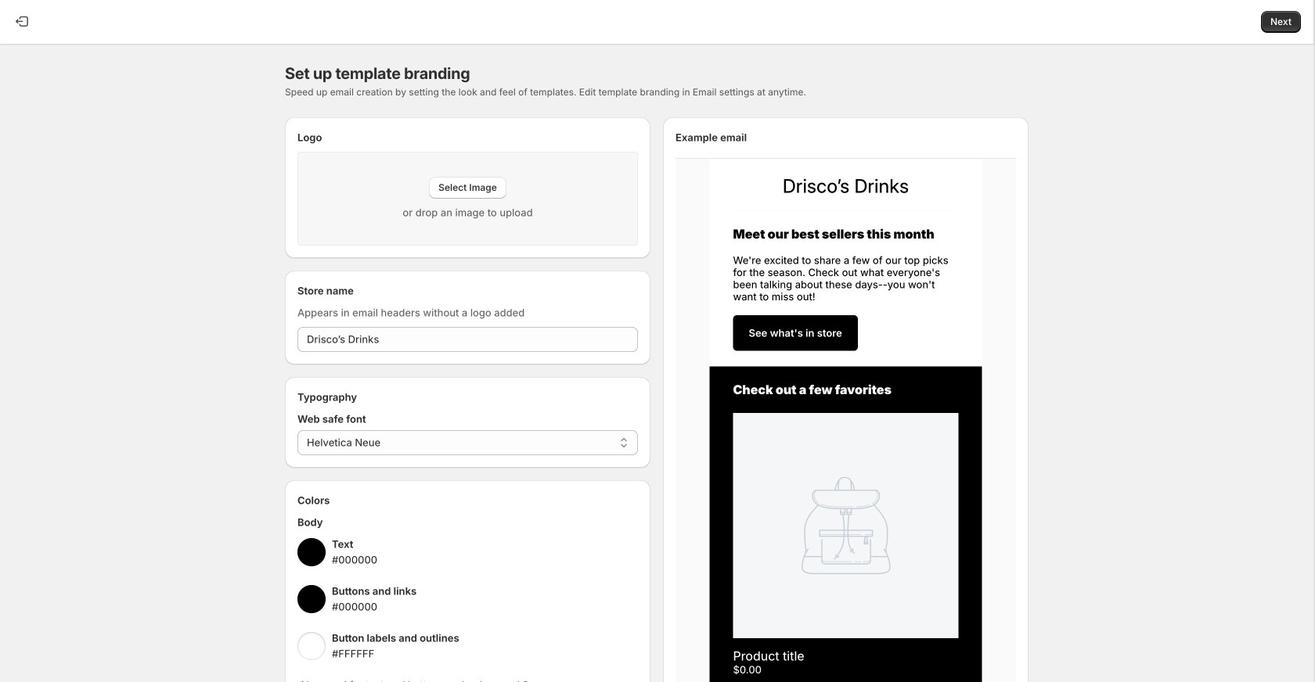 Task type: describe. For each thing, give the bounding box(es) containing it.
fullscreen dialog
[[0, 0, 1315, 683]]



Task type: vqa. For each thing, say whether or not it's contained in the screenshot.
Fullscreen dialog
yes



